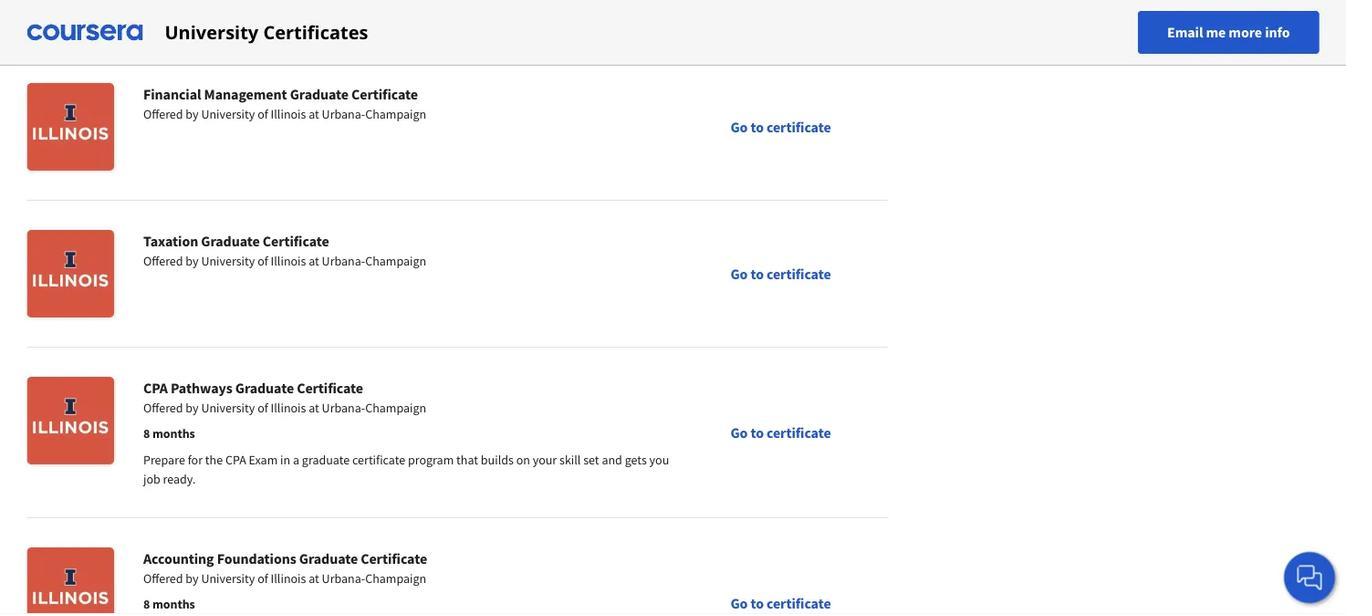 Task type: locate. For each thing, give the bounding box(es) containing it.
offered inside "cpa pathways graduate certificate offered by university of illinois at urbana-champaign 8 months"
[[143, 400, 183, 416]]

offered
[[143, 106, 183, 122], [143, 253, 183, 269], [143, 400, 183, 416], [143, 570, 183, 587]]

4 go from the top
[[730, 594, 748, 612]]

go for cpa pathways graduate certificate
[[730, 423, 748, 442]]

the left building
[[348, 0, 366, 4]]

cpa left the "pathways"
[[143, 379, 168, 397]]

0 horizontal spatial the
[[205, 452, 223, 468]]

by inside taxation graduate certificate offered by university of illinois at urbana-champaign
[[186, 253, 199, 269]]

4 at from the top
[[309, 570, 319, 587]]

4 offered from the top
[[143, 570, 183, 587]]

4 urbana- from the top
[[322, 570, 365, 587]]

8 down accounting
[[143, 596, 150, 612]]

certificate inside financial management graduate certificate offered by university of illinois at urbana-champaign
[[351, 85, 418, 103]]

to for cpa pathways graduate certificate
[[751, 423, 764, 442]]

months inside "cpa pathways graduate certificate offered by university of illinois at urbana-champaign 8 months"
[[152, 425, 195, 442]]

develop an in-depth understanding of the building blocks for solid-state photonic devices with experts from cu boulder. link
[[27, 0, 888, 53]]

urbana- inside accounting foundations graduate certificate offered by university of illinois at urbana-champaign 8 months
[[322, 570, 365, 587]]

0 vertical spatial for
[[452, 0, 467, 4]]

for up ready.
[[188, 452, 203, 468]]

2 offered from the top
[[143, 253, 183, 269]]

of for pathways
[[257, 400, 268, 416]]

certificate for foundations
[[361, 549, 427, 568]]

on
[[516, 452, 530, 468]]

offered inside taxation graduate certificate offered by university of illinois at urbana-champaign
[[143, 253, 183, 269]]

graduate inside taxation graduate certificate offered by university of illinois at urbana-champaign
[[201, 232, 260, 250]]

graduate inside "cpa pathways graduate certificate offered by university of illinois at urbana-champaign 8 months"
[[235, 379, 294, 397]]

at for management
[[309, 106, 319, 122]]

go
[[730, 118, 748, 136], [730, 265, 748, 283], [730, 423, 748, 442], [730, 594, 748, 612]]

university inside taxation graduate certificate offered by university of illinois at urbana-champaign
[[201, 253, 255, 269]]

champaign inside "cpa pathways graduate certificate offered by university of illinois at urbana-champaign 8 months"
[[365, 400, 426, 416]]

and
[[602, 452, 622, 468]]

graduate inside accounting foundations graduate certificate offered by university of illinois at urbana-champaign 8 months
[[299, 549, 358, 568]]

1 at from the top
[[309, 106, 319, 122]]

offered for accounting
[[143, 570, 183, 587]]

2 by from the top
[[186, 253, 199, 269]]

coursera image
[[27, 18, 143, 47]]

university inside financial management graduate certificate offered by university of illinois at urbana-champaign
[[201, 106, 255, 122]]

solid-
[[470, 0, 499, 4]]

2 go to certificate from the top
[[730, 265, 831, 283]]

by down the "pathways"
[[186, 400, 199, 416]]

university of illinois at urbana-champaign image
[[27, 83, 114, 171], [27, 230, 114, 318], [27, 377, 114, 465], [27, 548, 114, 614]]

cu
[[214, 6, 229, 23]]

devices
[[578, 0, 618, 4]]

by down taxation
[[186, 253, 199, 269]]

the left exam
[[205, 452, 223, 468]]

2 8 from the top
[[143, 596, 150, 612]]

urbana- inside financial management graduate certificate offered by university of illinois at urbana-champaign
[[322, 106, 365, 122]]

management
[[204, 85, 287, 103]]

4 to from the top
[[751, 594, 764, 612]]

2 months from the top
[[152, 596, 195, 612]]

4 illinois from the top
[[271, 570, 306, 587]]

state
[[499, 0, 525, 4]]

info
[[1265, 23, 1290, 42]]

offered down "financial"
[[143, 106, 183, 122]]

2 go from the top
[[730, 265, 748, 283]]

4 champaign from the top
[[365, 570, 426, 587]]

0 vertical spatial months
[[152, 425, 195, 442]]

graduate for pathways
[[235, 379, 294, 397]]

0 horizontal spatial cpa
[[143, 379, 168, 397]]

months
[[152, 425, 195, 442], [152, 596, 195, 612]]

of for management
[[257, 106, 268, 122]]

4 by from the top
[[186, 570, 199, 587]]

3 go from the top
[[730, 423, 748, 442]]

with
[[621, 0, 644, 4]]

by
[[186, 106, 199, 122], [186, 253, 199, 269], [186, 400, 199, 416], [186, 570, 199, 587]]

go to certificate
[[730, 118, 831, 136], [730, 265, 831, 283], [730, 423, 831, 442], [730, 594, 831, 612]]

of inside "cpa pathways graduate certificate offered by university of illinois at urbana-champaign 8 months"
[[257, 400, 268, 416]]

of inside develop an in-depth understanding of the building blocks for solid-state photonic devices with experts from cu boulder.
[[335, 0, 345, 4]]

cpa pathways graduate certificate offered by university of illinois at urbana-champaign 8 months
[[143, 379, 426, 442]]

3 illinois from the top
[[271, 400, 306, 416]]

accounting
[[143, 549, 214, 568]]

illinois inside taxation graduate certificate offered by university of illinois at urbana-champaign
[[271, 253, 306, 269]]

understanding
[[254, 0, 332, 4]]

graduate for foundations
[[299, 549, 358, 568]]

graduate right foundations
[[299, 549, 358, 568]]

1 vertical spatial cpa
[[225, 452, 246, 468]]

certificate
[[351, 85, 418, 103], [263, 232, 329, 250], [297, 379, 363, 397], [361, 549, 427, 568]]

for inside the prepare for the cpa exam in a graduate certificate program that builds on your skill set and gets you job ready.
[[188, 452, 203, 468]]

1 vertical spatial months
[[152, 596, 195, 612]]

ready.
[[163, 471, 196, 487]]

3 champaign from the top
[[365, 400, 426, 416]]

1 go from the top
[[730, 118, 748, 136]]

financial management graduate certificate offered by university of illinois at urbana-champaign
[[143, 85, 426, 122]]

by inside accounting foundations graduate certificate offered by university of illinois at urbana-champaign 8 months
[[186, 570, 199, 587]]

graduate inside financial management graduate certificate offered by university of illinois at urbana-champaign
[[290, 85, 349, 103]]

3 go to certificate from the top
[[730, 423, 831, 442]]

email me more info button
[[1138, 11, 1319, 54]]

cpa
[[143, 379, 168, 397], [225, 452, 246, 468]]

champaign
[[365, 106, 426, 122], [365, 253, 426, 269], [365, 400, 426, 416], [365, 570, 426, 587]]

champaign inside financial management graduate certificate offered by university of illinois at urbana-champaign
[[365, 106, 426, 122]]

champaign inside taxation graduate certificate offered by university of illinois at urbana-champaign
[[365, 253, 426, 269]]

8
[[143, 425, 150, 442], [143, 596, 150, 612]]

illinois for foundations
[[271, 570, 306, 587]]

2 university of illinois at urbana-champaign image from the top
[[27, 230, 114, 318]]

offered down the "pathways"
[[143, 400, 183, 416]]

cpa inside the prepare for the cpa exam in a graduate certificate program that builds on your skill set and gets you job ready.
[[225, 452, 246, 468]]

1 vertical spatial the
[[205, 452, 223, 468]]

of inside accounting foundations graduate certificate offered by university of illinois at urbana-champaign 8 months
[[257, 570, 268, 587]]

1 vertical spatial for
[[188, 452, 203, 468]]

1 champaign from the top
[[365, 106, 426, 122]]

champaign for management
[[365, 106, 426, 122]]

2 urbana- from the top
[[322, 253, 365, 269]]

1 by from the top
[[186, 106, 199, 122]]

0 vertical spatial cpa
[[143, 379, 168, 397]]

by down "financial"
[[186, 106, 199, 122]]

months down accounting
[[152, 596, 195, 612]]

certificate for management
[[351, 85, 418, 103]]

3 at from the top
[[309, 400, 319, 416]]

exam
[[249, 452, 278, 468]]

the inside the prepare for the cpa exam in a graduate certificate program that builds on your skill set and gets you job ready.
[[205, 452, 223, 468]]

0 vertical spatial 8
[[143, 425, 150, 442]]

offered down taxation
[[143, 253, 183, 269]]

certificates
[[263, 20, 368, 45]]

university of illinois at urbana-champaign image for accounting foundations graduate certificate
[[27, 548, 114, 614]]

1 horizontal spatial for
[[452, 0, 467, 4]]

by inside financial management graduate certificate offered by university of illinois at urbana-champaign
[[186, 106, 199, 122]]

accounting foundations graduate certificate offered by university of illinois at urbana-champaign 8 months
[[143, 549, 427, 612]]

illinois
[[271, 106, 306, 122], [271, 253, 306, 269], [271, 400, 306, 416], [271, 570, 306, 587]]

university for foundations
[[201, 570, 255, 587]]

1 8 from the top
[[143, 425, 150, 442]]

graduate right taxation
[[201, 232, 260, 250]]

illinois inside "cpa pathways graduate certificate offered by university of illinois at urbana-champaign 8 months"
[[271, 400, 306, 416]]

go to certificate for financial management graduate certificate
[[730, 118, 831, 136]]

2 to from the top
[[751, 265, 764, 283]]

2 illinois from the top
[[271, 253, 306, 269]]

0 horizontal spatial for
[[188, 452, 203, 468]]

taxation graduate certificate offered by university of illinois at urbana-champaign
[[143, 232, 426, 269]]

cpa left exam
[[225, 452, 246, 468]]

for left solid-
[[452, 0, 467, 4]]

1 vertical spatial 8
[[143, 596, 150, 612]]

illinois inside financial management graduate certificate offered by university of illinois at urbana-champaign
[[271, 106, 306, 122]]

university inside accounting foundations graduate certificate offered by university of illinois at urbana-champaign 8 months
[[201, 570, 255, 587]]

go for financial management graduate certificate
[[730, 118, 748, 136]]

2 at from the top
[[309, 253, 319, 269]]

illinois inside accounting foundations graduate certificate offered by university of illinois at urbana-champaign 8 months
[[271, 570, 306, 587]]

university
[[165, 20, 258, 45], [201, 106, 255, 122], [201, 253, 255, 269], [201, 400, 255, 416], [201, 570, 255, 587]]

months up prepare
[[152, 425, 195, 442]]

by for accounting
[[186, 570, 199, 587]]

certificate
[[767, 118, 831, 136], [767, 265, 831, 283], [767, 423, 831, 442], [352, 452, 405, 468], [767, 594, 831, 612]]

1 months from the top
[[152, 425, 195, 442]]

chat with us image
[[1295, 563, 1324, 592]]

certificate for accounting foundations graduate certificate
[[767, 594, 831, 612]]

at inside financial management graduate certificate offered by university of illinois at urbana-champaign
[[309, 106, 319, 122]]

certificate inside "cpa pathways graduate certificate offered by university of illinois at urbana-champaign 8 months"
[[297, 379, 363, 397]]

at inside accounting foundations graduate certificate offered by university of illinois at urbana-champaign 8 months
[[309, 570, 319, 587]]

graduate
[[290, 85, 349, 103], [201, 232, 260, 250], [235, 379, 294, 397], [299, 549, 358, 568]]

3 by from the top
[[186, 400, 199, 416]]

certificate for financial management graduate certificate
[[767, 118, 831, 136]]

by inside "cpa pathways graduate certificate offered by university of illinois at urbana-champaign 8 months"
[[186, 400, 199, 416]]

champaign inside accounting foundations graduate certificate offered by university of illinois at urbana-champaign 8 months
[[365, 570, 426, 587]]

develop
[[144, 0, 188, 4]]

go for taxation graduate certificate
[[730, 265, 748, 283]]

by for financial
[[186, 106, 199, 122]]

4 university of illinois at urbana-champaign image from the top
[[27, 548, 114, 614]]

boulder.
[[232, 6, 277, 23]]

3 urbana- from the top
[[322, 400, 365, 416]]

3 offered from the top
[[143, 400, 183, 416]]

1 illinois from the top
[[271, 106, 306, 122]]

1 horizontal spatial cpa
[[225, 452, 246, 468]]

offered inside financial management graduate certificate offered by university of illinois at urbana-champaign
[[143, 106, 183, 122]]

by down accounting
[[186, 570, 199, 587]]

the
[[348, 0, 366, 4], [205, 452, 223, 468]]

1 go to certificate from the top
[[730, 118, 831, 136]]

4 go to certificate from the top
[[730, 594, 831, 612]]

at
[[309, 106, 319, 122], [309, 253, 319, 269], [309, 400, 319, 416], [309, 570, 319, 587]]

1 university of illinois at urbana-champaign image from the top
[[27, 83, 114, 171]]

certificate for taxation graduate certificate
[[767, 265, 831, 283]]

offered inside accounting foundations graduate certificate offered by university of illinois at urbana-champaign 8 months
[[143, 570, 183, 587]]

for
[[452, 0, 467, 4], [188, 452, 203, 468]]

to for financial management graduate certificate
[[751, 118, 764, 136]]

1 horizontal spatial the
[[348, 0, 366, 4]]

go for accounting foundations graduate certificate
[[730, 594, 748, 612]]

email me more info
[[1167, 23, 1290, 42]]

gets
[[625, 452, 647, 468]]

months inside accounting foundations graduate certificate offered by university of illinois at urbana-champaign 8 months
[[152, 596, 195, 612]]

8 up prepare
[[143, 425, 150, 442]]

urbana- for management
[[322, 106, 365, 122]]

to
[[751, 118, 764, 136], [751, 265, 764, 283], [751, 423, 764, 442], [751, 594, 764, 612]]

university inside "cpa pathways graduate certificate offered by university of illinois at urbana-champaign 8 months"
[[201, 400, 255, 416]]

0 vertical spatial the
[[348, 0, 366, 4]]

1 to from the top
[[751, 118, 764, 136]]

1 urbana- from the top
[[322, 106, 365, 122]]

8 for cpa
[[143, 425, 150, 442]]

at inside taxation graduate certificate offered by university of illinois at urbana-champaign
[[309, 253, 319, 269]]

champaign for pathways
[[365, 400, 426, 416]]

at inside "cpa pathways graduate certificate offered by university of illinois at urbana-champaign 8 months"
[[309, 400, 319, 416]]

builds
[[481, 452, 514, 468]]

certificate inside taxation graduate certificate offered by university of illinois at urbana-champaign
[[263, 232, 329, 250]]

more
[[1229, 23, 1262, 42]]

of
[[335, 0, 345, 4], [257, 106, 268, 122], [257, 253, 268, 269], [257, 400, 268, 416], [257, 570, 268, 587]]

1 offered from the top
[[143, 106, 183, 122]]

8 inside accounting foundations graduate certificate offered by university of illinois at urbana-champaign 8 months
[[143, 596, 150, 612]]

graduate right the "pathways"
[[235, 379, 294, 397]]

8 inside "cpa pathways graduate certificate offered by university of illinois at urbana-champaign 8 months"
[[143, 425, 150, 442]]

urbana- inside "cpa pathways graduate certificate offered by university of illinois at urbana-champaign 8 months"
[[322, 400, 365, 416]]

offered down accounting
[[143, 570, 183, 587]]

3 university of illinois at urbana-champaign image from the top
[[27, 377, 114, 465]]

graduate down certificates
[[290, 85, 349, 103]]

urbana-
[[322, 106, 365, 122], [322, 253, 365, 269], [322, 400, 365, 416], [322, 570, 365, 587]]

2 champaign from the top
[[365, 253, 426, 269]]

certificate inside accounting foundations graduate certificate offered by university of illinois at urbana-champaign 8 months
[[361, 549, 427, 568]]

3 to from the top
[[751, 423, 764, 442]]

of inside financial management graduate certificate offered by university of illinois at urbana-champaign
[[257, 106, 268, 122]]



Task type: describe. For each thing, give the bounding box(es) containing it.
you
[[649, 452, 669, 468]]

8 for accounting
[[143, 596, 150, 612]]

urbana- for pathways
[[322, 400, 365, 416]]

in-
[[206, 0, 220, 4]]

in
[[280, 452, 290, 468]]

offered for financial
[[143, 106, 183, 122]]

prepare
[[143, 452, 185, 468]]

graduate for management
[[290, 85, 349, 103]]

prepare for the cpa exam in a graduate certificate program that builds on your skill set and gets you job ready.
[[143, 452, 669, 487]]

at for pathways
[[309, 400, 319, 416]]

financial
[[143, 85, 201, 103]]

university of illinois at urbana-champaign image for financial management graduate certificate
[[27, 83, 114, 171]]

develop an in-depth understanding of the building blocks for solid-state photonic devices with experts from cu boulder.
[[144, 0, 644, 23]]

depth
[[220, 0, 252, 4]]

months for accounting
[[152, 596, 195, 612]]

experts
[[144, 6, 183, 23]]

skill
[[559, 452, 581, 468]]

a
[[293, 452, 299, 468]]

me
[[1206, 23, 1226, 42]]

to for taxation graduate certificate
[[751, 265, 764, 283]]

blocks
[[415, 0, 450, 4]]

months for cpa
[[152, 425, 195, 442]]

illinois for management
[[271, 106, 306, 122]]

go to certificate for taxation graduate certificate
[[730, 265, 831, 283]]

urbana- for foundations
[[322, 570, 365, 587]]

offered for cpa
[[143, 400, 183, 416]]

go to certificate for cpa pathways graduate certificate
[[730, 423, 831, 442]]

building
[[368, 0, 412, 4]]

certificate inside the prepare for the cpa exam in a graduate certificate program that builds on your skill set and gets you job ready.
[[352, 452, 405, 468]]

job
[[143, 471, 160, 487]]

from
[[186, 6, 211, 23]]

that
[[456, 452, 478, 468]]

cpa inside "cpa pathways graduate certificate offered by university of illinois at urbana-champaign 8 months"
[[143, 379, 168, 397]]

your
[[533, 452, 557, 468]]

taxation
[[143, 232, 198, 250]]

photonic
[[528, 0, 576, 4]]

champaign for foundations
[[365, 570, 426, 587]]

university certificates
[[165, 20, 368, 45]]

for inside develop an in-depth understanding of the building blocks for solid-state photonic devices with experts from cu boulder.
[[452, 0, 467, 4]]

pathways
[[171, 379, 232, 397]]

the inside develop an in-depth understanding of the building blocks for solid-state photonic devices with experts from cu boulder.
[[348, 0, 366, 4]]

program
[[408, 452, 454, 468]]

go to certificate for accounting foundations graduate certificate
[[730, 594, 831, 612]]

university for management
[[201, 106, 255, 122]]

email
[[1167, 23, 1203, 42]]

an
[[190, 0, 204, 4]]

university of illinois at urbana-champaign image for cpa pathways graduate certificate
[[27, 377, 114, 465]]

set
[[583, 452, 599, 468]]

graduate
[[302, 452, 350, 468]]

of inside taxation graduate certificate offered by university of illinois at urbana-champaign
[[257, 253, 268, 269]]

certificate for pathways
[[297, 379, 363, 397]]

urbana- inside taxation graduate certificate offered by university of illinois at urbana-champaign
[[322, 253, 365, 269]]

certificate for cpa pathways graduate certificate
[[767, 423, 831, 442]]

university for pathways
[[201, 400, 255, 416]]

of for foundations
[[257, 570, 268, 587]]

to for accounting foundations graduate certificate
[[751, 594, 764, 612]]

foundations
[[217, 549, 296, 568]]

by for cpa
[[186, 400, 199, 416]]

university of illinois at urbana-champaign image for taxation graduate certificate
[[27, 230, 114, 318]]

at for foundations
[[309, 570, 319, 587]]

illinois for pathways
[[271, 400, 306, 416]]



Task type: vqa. For each thing, say whether or not it's contained in the screenshot.
the through at the right bottom of the page
no



